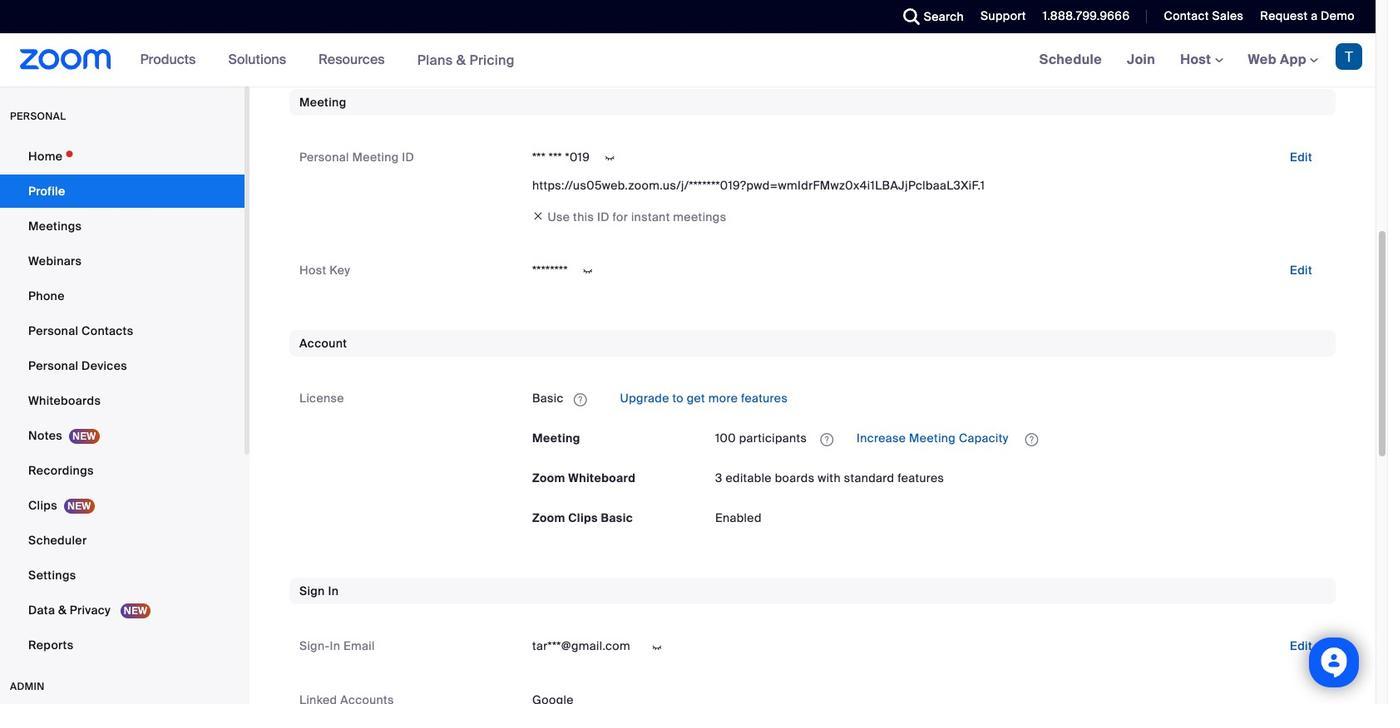 Task type: describe. For each thing, give the bounding box(es) containing it.
support
[[981, 8, 1026, 23]]

personal
[[10, 110, 66, 123]]

whiteboards
[[28, 393, 101, 408]]

id for meeting
[[402, 150, 414, 165]]

data & privacy
[[28, 603, 114, 618]]

tar***@gmail.com
[[532, 639, 630, 654]]

edit button for sign-in email
[[1276, 633, 1326, 660]]

recordings link
[[0, 454, 245, 487]]

data
[[28, 603, 55, 618]]

reports link
[[0, 629, 245, 662]]

plans & pricing
[[417, 51, 515, 69]]

sign-in email
[[299, 639, 375, 654]]

id for this
[[597, 210, 609, 225]]

personal contacts link
[[0, 314, 245, 348]]

time format
[[299, 22, 371, 37]]

hour
[[574, 22, 600, 37]]

upgrade to get more features
[[617, 391, 788, 406]]

personal for personal contacts
[[28, 324, 78, 338]]

webinars link
[[0, 245, 245, 278]]

request
[[1260, 8, 1308, 23]]

profile
[[28, 184, 65, 199]]

increase meeting capacity link
[[854, 431, 1012, 446]]

time
[[603, 22, 628, 37]]

plans
[[417, 51, 453, 69]]

settings link
[[0, 559, 245, 592]]

upgrade to get more features link
[[617, 391, 788, 406]]

scheduler
[[28, 533, 87, 548]]

boards
[[775, 471, 815, 486]]

use for use 12-hour time (example: 02:00 pm)
[[532, 22, 555, 37]]

web app
[[1248, 51, 1306, 68]]

admin
[[10, 680, 45, 694]]

key
[[329, 263, 350, 278]]

banner containing products
[[0, 33, 1376, 87]]

contact
[[1164, 8, 1209, 23]]

meetings
[[673, 210, 726, 225]]

app
[[1280, 51, 1306, 68]]

settings
[[28, 568, 76, 583]]

a
[[1311, 8, 1318, 23]]

products
[[140, 51, 196, 68]]

products button
[[140, 33, 203, 86]]

edit for sign-in email
[[1290, 639, 1312, 654]]

& for pricing
[[456, 51, 466, 69]]

show personal meeting id image
[[596, 151, 623, 166]]

clips inside personal menu menu
[[28, 498, 57, 513]]

upgrade
[[620, 391, 669, 406]]

profile link
[[0, 175, 245, 208]]

format
[[330, 22, 371, 37]]

basic inside application
[[532, 391, 564, 406]]

increase
[[857, 431, 906, 446]]

solutions
[[228, 51, 286, 68]]

profile picture image
[[1336, 43, 1362, 70]]

for
[[613, 210, 628, 225]]

contacts
[[82, 324, 133, 338]]

personal meeting id
[[299, 150, 414, 165]]

********
[[532, 263, 568, 278]]

privacy
[[70, 603, 111, 618]]

1 horizontal spatial basic
[[601, 511, 633, 526]]

resources button
[[319, 33, 392, 86]]

web app button
[[1248, 51, 1318, 68]]

demo
[[1321, 8, 1355, 23]]

https://us05web.zoom.us/j/*******019?pwd=wmidrfmwz0x4i1lbajjpclbaal3xif.1
[[532, 178, 985, 193]]

personal for personal devices
[[28, 358, 78, 373]]

whiteboards link
[[0, 384, 245, 417]]

sign in
[[299, 584, 339, 599]]

reports
[[28, 638, 74, 653]]

home link
[[0, 140, 245, 173]]

host key
[[299, 263, 350, 278]]

3 editable boards with standard features
[[715, 471, 944, 486]]

(example:
[[631, 22, 687, 37]]

in for sign
[[328, 584, 339, 599]]

enabled
[[715, 511, 762, 526]]

zoom logo image
[[20, 49, 111, 70]]

learn more about your meeting license image
[[815, 432, 839, 447]]

learn more about your license type image
[[572, 394, 589, 406]]

to
[[672, 391, 684, 406]]

personal devices link
[[0, 349, 245, 383]]

phone
[[28, 289, 65, 304]]

phone link
[[0, 279, 245, 313]]

use this id for instant meetings
[[548, 210, 726, 225]]

host for host
[[1180, 51, 1215, 68]]

personal contacts
[[28, 324, 133, 338]]

schedule
[[1039, 51, 1102, 68]]

sales
[[1212, 8, 1244, 23]]



Task type: vqa. For each thing, say whether or not it's contained in the screenshot.
3 editable boards with standard features
yes



Task type: locate. For each thing, give the bounding box(es) containing it.
data & privacy link
[[0, 594, 245, 627]]

in
[[328, 584, 339, 599], [330, 639, 340, 654]]

edit button for time format
[[1276, 16, 1326, 42]]

1 edit from the top
[[1290, 22, 1312, 37]]

time
[[299, 22, 327, 37]]

application containing 100 participants
[[715, 425, 1326, 452]]

1 vertical spatial personal
[[28, 324, 78, 338]]

clips link
[[0, 489, 245, 522]]

support link
[[968, 0, 1030, 33], [981, 8, 1026, 23]]

1 vertical spatial id
[[597, 210, 609, 225]]

1 vertical spatial in
[[330, 639, 340, 654]]

0 vertical spatial personal
[[299, 150, 349, 165]]

0 vertical spatial basic
[[532, 391, 564, 406]]

1 vertical spatial application
[[715, 425, 1326, 452]]

search button
[[890, 0, 968, 33]]

& for privacy
[[58, 603, 67, 618]]

use left this
[[548, 210, 570, 225]]

basic left learn more about your license type image
[[532, 391, 564, 406]]

0 horizontal spatial features
[[741, 391, 788, 406]]

2 edit button from the top
[[1276, 144, 1326, 170]]

meeting
[[299, 95, 346, 110], [352, 150, 399, 165], [532, 431, 580, 446], [909, 431, 956, 446]]

schedule link
[[1027, 33, 1114, 86]]

search
[[924, 9, 964, 24]]

show host key image
[[575, 264, 601, 279]]

join link
[[1114, 33, 1168, 86]]

1.888.799.9666 button
[[1030, 0, 1134, 33], [1043, 8, 1130, 23]]

&
[[456, 51, 466, 69], [58, 603, 67, 618]]

meetings
[[28, 219, 82, 234]]

this
[[573, 210, 594, 225]]

increase meeting capacity
[[854, 431, 1012, 446]]

0 horizontal spatial basic
[[532, 391, 564, 406]]

0 vertical spatial in
[[328, 584, 339, 599]]

banner
[[0, 33, 1376, 87]]

zoom
[[532, 471, 565, 486], [532, 511, 565, 526]]

use for use this id for instant meetings
[[548, 210, 570, 225]]

more
[[708, 391, 738, 406]]

personal menu menu
[[0, 140, 245, 664]]

use left 12-
[[532, 22, 555, 37]]

0 horizontal spatial id
[[402, 150, 414, 165]]

contact sales
[[1164, 8, 1244, 23]]

get
[[687, 391, 705, 406]]

2 edit from the top
[[1290, 150, 1312, 165]]

1 horizontal spatial clips
[[568, 511, 598, 526]]

edit button
[[1276, 16, 1326, 42], [1276, 144, 1326, 170], [1276, 257, 1326, 284], [1276, 633, 1326, 660]]

0 vertical spatial &
[[456, 51, 466, 69]]

3
[[715, 471, 722, 486]]

0 vertical spatial host
[[1180, 51, 1215, 68]]

1 horizontal spatial host
[[1180, 51, 1215, 68]]

host inside meetings navigation
[[1180, 51, 1215, 68]]

1 edit button from the top
[[1276, 16, 1326, 42]]

1 vertical spatial use
[[548, 210, 570, 225]]

personal devices
[[28, 358, 127, 373]]

scheduler link
[[0, 524, 245, 557]]

in for sign-
[[330, 639, 340, 654]]

clips down zoom whiteboard on the bottom
[[568, 511, 598, 526]]

home
[[28, 149, 63, 164]]

1 horizontal spatial id
[[597, 210, 609, 225]]

1 horizontal spatial &
[[456, 51, 466, 69]]

web
[[1248, 51, 1277, 68]]

2 vertical spatial personal
[[28, 358, 78, 373]]

clips up scheduler
[[28, 498, 57, 513]]

& right plans
[[456, 51, 466, 69]]

12-
[[558, 22, 574, 37]]

3 edit button from the top
[[1276, 257, 1326, 284]]

& right data
[[58, 603, 67, 618]]

whiteboard
[[568, 471, 636, 486]]

host for host key
[[299, 263, 326, 278]]

zoom whiteboard
[[532, 471, 636, 486]]

0 vertical spatial zoom
[[532, 471, 565, 486]]

0 horizontal spatial host
[[299, 263, 326, 278]]

zoom clips basic
[[532, 511, 633, 526]]

3 edit from the top
[[1290, 263, 1312, 278]]

editable
[[726, 471, 772, 486]]

zoom for zoom whiteboard
[[532, 471, 565, 486]]

zoom for zoom clips basic
[[532, 511, 565, 526]]

in left email
[[330, 639, 340, 654]]

100
[[715, 431, 736, 446]]

host button
[[1180, 51, 1223, 68]]

pm)
[[728, 22, 749, 37]]

with
[[818, 471, 841, 486]]

2 *** from the left
[[549, 150, 562, 165]]

use 12-hour time (example: 02:00 pm)
[[532, 22, 749, 37]]

0 horizontal spatial ***
[[532, 150, 546, 165]]

0 horizontal spatial clips
[[28, 498, 57, 513]]

participants
[[739, 431, 807, 446]]

4 edit from the top
[[1290, 639, 1312, 654]]

1 *** from the left
[[532, 150, 546, 165]]

application
[[532, 385, 1326, 412], [715, 425, 1326, 452]]

1 vertical spatial features
[[898, 471, 944, 486]]

meetings navigation
[[1027, 33, 1376, 87]]

learn more about increasing meeting capacity image
[[1020, 432, 1043, 447]]

pricing
[[469, 51, 515, 69]]

02:00
[[690, 22, 725, 37]]

sign-
[[299, 639, 330, 654]]

request a demo
[[1260, 8, 1355, 23]]

0 vertical spatial application
[[532, 385, 1326, 412]]

capacity
[[959, 431, 1009, 446]]

***
[[532, 150, 546, 165], [549, 150, 562, 165]]

edit button for personal meeting id
[[1276, 144, 1326, 170]]

join
[[1127, 51, 1155, 68]]

in right sign
[[328, 584, 339, 599]]

edit for personal meeting id
[[1290, 150, 1312, 165]]

notes
[[28, 428, 62, 443]]

personal for personal meeting id
[[299, 150, 349, 165]]

personal
[[299, 150, 349, 165], [28, 324, 78, 338], [28, 358, 78, 373]]

email
[[343, 639, 375, 654]]

1 vertical spatial basic
[[601, 511, 633, 526]]

product information navigation
[[128, 33, 527, 87]]

license
[[299, 391, 344, 406]]

zoom up zoom clips basic
[[532, 471, 565, 486]]

meeting inside application
[[909, 431, 956, 446]]

sign
[[299, 584, 325, 599]]

host down contact sales
[[1180, 51, 1215, 68]]

0 vertical spatial features
[[741, 391, 788, 406]]

features down increase meeting capacity link
[[898, 471, 944, 486]]

0 horizontal spatial &
[[58, 603, 67, 618]]

2 zoom from the top
[[532, 511, 565, 526]]

0 vertical spatial id
[[402, 150, 414, 165]]

features up 100 participants
[[741, 391, 788, 406]]

1 vertical spatial &
[[58, 603, 67, 618]]

features inside application
[[741, 391, 788, 406]]

1 vertical spatial host
[[299, 263, 326, 278]]

account
[[299, 336, 347, 351]]

meetings link
[[0, 210, 245, 243]]

webinars
[[28, 254, 82, 269]]

contact sales link
[[1151, 0, 1248, 33], [1164, 8, 1244, 23]]

basic down "whiteboard"
[[601, 511, 633, 526]]

notes link
[[0, 419, 245, 452]]

features
[[741, 391, 788, 406], [898, 471, 944, 486]]

1 zoom from the top
[[532, 471, 565, 486]]

0 vertical spatial use
[[532, 22, 555, 37]]

use
[[532, 22, 555, 37], [548, 210, 570, 225]]

solutions button
[[228, 33, 294, 86]]

recordings
[[28, 463, 94, 478]]

*** *** *019
[[532, 150, 590, 165]]

edit for time format
[[1290, 22, 1312, 37]]

1 vertical spatial zoom
[[532, 511, 565, 526]]

zoom down zoom whiteboard on the bottom
[[532, 511, 565, 526]]

standard
[[844, 471, 894, 486]]

*019
[[565, 150, 590, 165]]

clips
[[28, 498, 57, 513], [568, 511, 598, 526]]

& inside product information navigation
[[456, 51, 466, 69]]

application containing basic
[[532, 385, 1326, 412]]

edit
[[1290, 22, 1312, 37], [1290, 150, 1312, 165], [1290, 263, 1312, 278], [1290, 639, 1312, 654]]

resources
[[319, 51, 385, 68]]

host left key
[[299, 263, 326, 278]]

4 edit button from the top
[[1276, 633, 1326, 660]]

& inside personal menu menu
[[58, 603, 67, 618]]

1 horizontal spatial ***
[[549, 150, 562, 165]]

1 horizontal spatial features
[[898, 471, 944, 486]]

instant
[[631, 210, 670, 225]]



